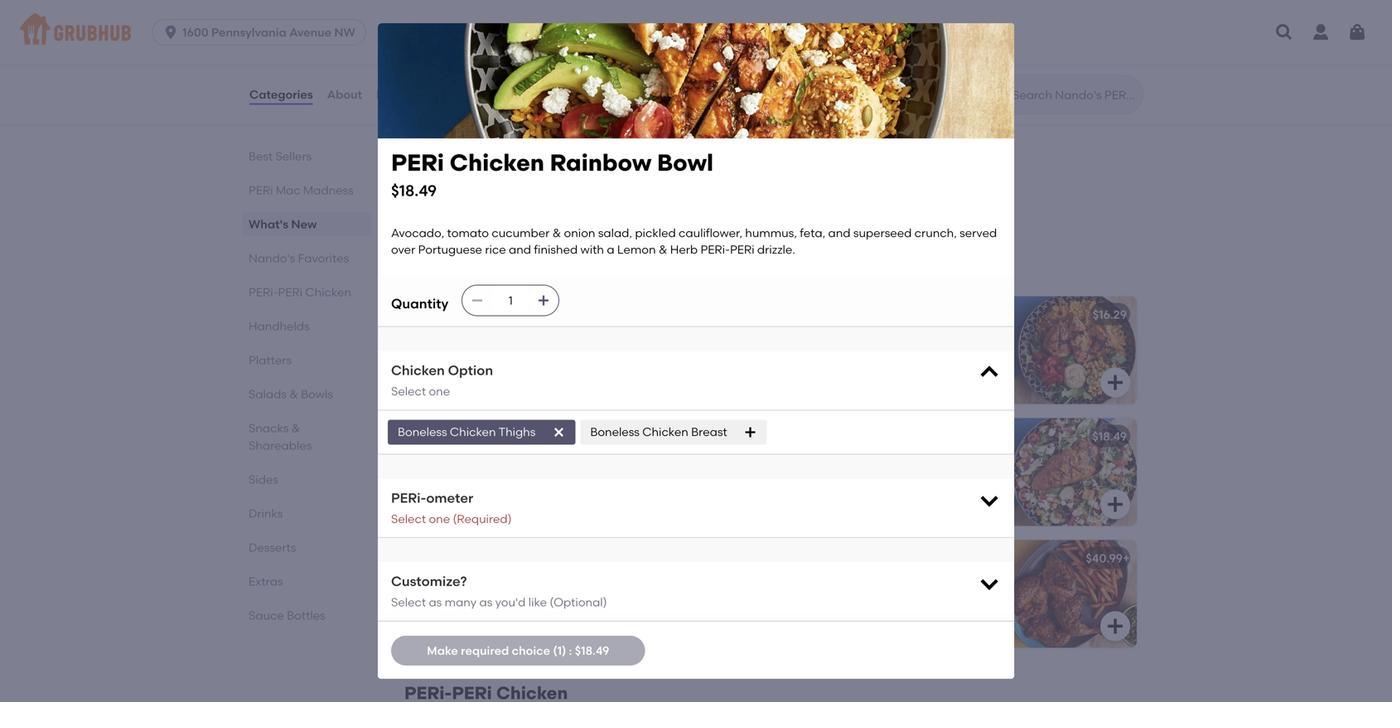 Task type: describe. For each thing, give the bounding box(es) containing it.
peri- for ometer
[[391, 490, 426, 506]]

chicken for peri chicken rainbow bowl
[[446, 432, 493, 447]]

pennsylvania
[[211, 25, 287, 39]]

0 horizontal spatial nando's
[[249, 251, 295, 265]]

like
[[529, 595, 547, 609]]

make required choice (1) : $18.49
[[427, 643, 610, 658]]

large
[[789, 591, 818, 605]]

required
[[461, 643, 509, 658]]

peri up the mixed
[[917, 469, 941, 484]]

perfect
[[418, 167, 459, 181]]

1 horizontal spatial what's new
[[404, 77, 510, 98]]

sides
[[249, 472, 278, 487]]

2 little from the left
[[506, 150, 530, 164]]

pickled inside 'avocado, tomato cucumber & onion salad, pickled cauliflower, hummus, feta, and superseed crunch, served over portuguese rice and finished with a lemon & herb peri-peri drizzle.'
[[635, 226, 676, 240]]

avenue
[[289, 25, 332, 39]]

served inside a little sweet. a little heat. the perfect flame-grilled game day treat.  served with peri ranch.
[[451, 184, 490, 198]]

our
[[502, 331, 520, 345]]

& inside tomato cucumber & onion salad, feta, crispy chickpeas, peri pita croutons served over mixed greens dressed in peri ranch.
[[896, 453, 905, 467]]

best for best sellers
[[249, 149, 273, 163]]

over inside roasted red peppers, grilled corn and hummus served over portuguese rice and arugula.
[[906, 348, 930, 362]]

peri right in
[[849, 503, 873, 517]]

one for chicken
[[429, 384, 450, 398]]

full chicken platter
[[789, 551, 900, 565]]

salad, inside tomato cucumber & onion salad, feta, crispy chickpeas, peri pita croutons served over mixed greens dressed in peri ranch.
[[942, 453, 976, 467]]

1 horizontal spatial new
[[470, 77, 510, 98]]

boneless chicken thighs
[[398, 425, 536, 439]]

superseed
[[854, 226, 912, 240]]

heat.
[[532, 150, 561, 164]]

peri mac stack image
[[1013, 0, 1137, 42]]

greens
[[946, 486, 984, 500]]

1 vertical spatial what's new
[[249, 217, 317, 231]]

1 horizontal spatial nando's favorites
[[404, 257, 563, 278]]

grilled inside roasted red peppers, grilled corn and hummus served over portuguese rice and arugula.
[[912, 331, 947, 345]]

& left bowls
[[289, 387, 298, 401]]

over inside tomato cucumber & onion salad, feta, crispy chickpeas, peri pita croutons served over mixed greens dressed in peri ranch.
[[881, 486, 906, 500]]

$10.89
[[717, 127, 752, 141]]

(required)
[[453, 512, 512, 526]]

2
[[981, 574, 988, 589]]

craving
[[509, 364, 551, 379]]

cucumber inside 'avocado, tomato cucumber & onion salad, pickled cauliflower, hummus, feta, and superseed crunch, served over portuguese rice and finished with a lemon & herb peri-peri drizzle.'
[[492, 226, 550, 240]]

(optional)
[[550, 595, 607, 609]]

whole
[[789, 574, 825, 589]]

+ for $10.89
[[752, 127, 759, 141]]

roasted
[[789, 331, 836, 345]]

tomato
[[789, 453, 832, 467]]

and up our
[[487, 307, 510, 321]]

cucumber inside tomato cucumber & onion salad, feta, crispy chickpeas, peri pita croutons served over mixed greens dressed in peri ranch.
[[835, 453, 893, 467]]

rainbow for peri chicken rainbow bowl $18.49
[[550, 149, 652, 177]]

salad, inside 'avocado, tomato cucumber & onion salad, pickled cauliflower, hummus, feta, and superseed crunch, served over portuguese rice and finished with a lemon & herb peri-peri drizzle.'
[[598, 226, 632, 240]]

peri mac power bowl image
[[642, 0, 766, 42]]

$16.29
[[1093, 307, 1127, 321]]

& inside snacks & shareables
[[291, 421, 300, 435]]

that
[[598, 364, 621, 379]]

red
[[838, 331, 857, 345]]

platters
[[249, 353, 292, 367]]

bowls
[[301, 387, 333, 401]]

boneless for boneless chicken thighs
[[398, 425, 447, 439]]

sweet.
[[456, 150, 492, 164]]

$40.99 +
[[1086, 551, 1130, 565]]

whole chicken plus your choice of 2 large sides.
[[789, 574, 988, 605]]

chicken for peri chicken rainbow bowl $18.49
[[450, 149, 544, 177]]

platter
[[861, 551, 900, 565]]

or
[[554, 364, 566, 379]]

day
[[572, 167, 594, 181]]

drinks
[[249, 506, 283, 521]]

arugula,
[[486, 574, 533, 589]]

cauliflower,
[[679, 226, 743, 240]]

ranch.
[[876, 503, 912, 517]]

1 vertical spatial new
[[291, 217, 317, 231]]

one for peri-
[[429, 512, 450, 526]]

peri chicken rainbow bowl $18.49
[[391, 149, 714, 200]]

avocado,
[[391, 226, 444, 240]]

seller
[[451, 412, 478, 424]]

thighs
[[499, 425, 536, 439]]

a little sweet. a little heat. the perfect flame-grilled game day treat.  served with peri ranch.
[[418, 150, 594, 198]]

chicken for full chicken platter
[[812, 551, 858, 565]]

(1)
[[553, 643, 566, 658]]

peri left honey
[[418, 127, 443, 141]]

peri peri chicken bowl image
[[1013, 296, 1137, 404]]

to
[[595, 348, 606, 362]]

shareables
[[249, 438, 312, 453]]

categories
[[249, 87, 313, 101]]

avocado, tomato cucumber & onion salad, pickled cauliflower, hummus, feta, and superseed crunch, served over portuguese rice and finished with a lemon & herb peri-peri drizzle.
[[391, 226, 1000, 257]]

:
[[569, 643, 572, 658]]

corn
[[950, 331, 976, 345]]

perinaise.
[[483, 591, 540, 605]]

mixed
[[908, 486, 943, 500]]

snacks
[[249, 421, 289, 435]]

portuguese inside roasted red peppers, grilled corn and hummus served over portuguese rice and arugula.
[[789, 364, 853, 379]]

$18.49 inside the peri chicken rainbow bowl $18.49
[[391, 182, 437, 200]]

1 horizontal spatial beat
[[568, 364, 595, 379]]

sides.
[[821, 591, 852, 605]]

and left superseed
[[828, 226, 851, 240]]

best for best seller
[[428, 412, 449, 424]]

chicken for boneless chicken thighs
[[450, 425, 496, 439]]

1 little from the left
[[429, 150, 453, 164]]

satisfy
[[443, 364, 479, 379]]

tomato,
[[535, 574, 580, 589]]

hangover!
[[418, 381, 474, 395]]

$11.59 +
[[720, 551, 759, 565]]

1 horizontal spatial favorites
[[482, 257, 563, 278]]

reviews button
[[376, 65, 423, 124]]

bottles
[[287, 608, 326, 622]]

chickpeas,
[[853, 469, 914, 484]]

boneless chicken breast
[[590, 425, 727, 439]]

of
[[968, 574, 979, 589]]

1/2 chicken and chips
[[418, 307, 546, 321]]

1/2 chicken and chips image
[[642, 296, 766, 404]]

quantity
[[391, 295, 449, 312]]

0 horizontal spatial favorites
[[298, 251, 349, 265]]

in
[[836, 503, 846, 517]]

onions
[[418, 591, 455, 605]]

peri mac madness
[[249, 183, 354, 197]]

with inside 'avocado, tomato cucumber & onion salad, pickled cauliflower, hummus, feta, and superseed crunch, served over portuguese rice and finished with a lemon & herb peri-peri drizzle.'
[[581, 243, 604, 257]]

with inside served with arugula, tomato, pickled onions and perinaise.
[[459, 574, 483, 589]]

2 as from the left
[[479, 595, 493, 609]]

customize?
[[391, 573, 467, 589]]

served inside tomato cucumber & onion salad, feta, crispy chickpeas, peri pita croutons served over mixed greens dressed in peri ranch.
[[841, 486, 879, 500]]

0 vertical spatial what's
[[404, 77, 466, 98]]

rice inside roasted red peppers, grilled corn and hummus served over portuguese rice and arugula.
[[856, 364, 877, 379]]

peri- for peri
[[249, 285, 278, 299]]

served with arugula, tomato, pickled onions and perinaise.
[[418, 574, 624, 605]]

make
[[427, 643, 458, 658]]

tomato
[[447, 226, 489, 240]]

1600 pennsylvania avenue nw
[[182, 25, 355, 39]]

select for peri-ometer
[[391, 512, 426, 526]]

$10.89 +
[[717, 127, 759, 141]]



Task type: vqa. For each thing, say whether or not it's contained in the screenshot.
required
yes



Task type: locate. For each thing, give the bounding box(es) containing it.
and down roasted
[[789, 348, 811, 362]]

pita
[[944, 469, 967, 484]]

1 vertical spatial best
[[428, 412, 449, 424]]

1 horizontal spatial over
[[881, 486, 906, 500]]

select up "customize?"
[[391, 512, 426, 526]]

best seller
[[428, 412, 478, 424]]

beat down the chips
[[568, 364, 595, 379]]

1/2 up you
[[418, 307, 435, 321]]

onion up the mixed
[[907, 453, 939, 467]]

peri up the treat.
[[391, 149, 444, 177]]

1 one from the top
[[429, 384, 450, 398]]

peri honey wings image
[[642, 115, 766, 223]]

grilled down heat.
[[499, 167, 534, 181]]

desserts
[[249, 540, 296, 554]]

pickled
[[635, 226, 676, 240], [583, 574, 624, 589]]

served inside roasted red peppers, grilled corn and hummus served over portuguese rice and arugula.
[[866, 348, 903, 362]]

peri- inside peri-ometer select one (required)
[[391, 490, 426, 506]]

and down peppers,
[[880, 364, 902, 379]]

feta, down tomato
[[789, 469, 815, 484]]

onion inside tomato cucumber & onion salad, feta, crispy chickpeas, peri pita croutons served over mixed greens dressed in peri ranch.
[[907, 453, 939, 467]]

handhelds
[[249, 319, 310, 333]]

2 horizontal spatial peri-
[[701, 243, 730, 257]]

1 horizontal spatial cucumber
[[835, 453, 893, 467]]

pickled up (optional) on the bottom of page
[[583, 574, 624, 589]]

boneless for boneless chicken breast
[[590, 425, 640, 439]]

1 horizontal spatial bowl
[[657, 149, 714, 177]]

peri chicken rainbow bowl image
[[642, 418, 766, 526]]

grilled left corn
[[912, 331, 947, 345]]

sellers
[[276, 149, 312, 163]]

choice left of
[[927, 574, 965, 589]]

0 horizontal spatial 1/2
[[418, 307, 435, 321]]

2 vertical spatial over
[[881, 486, 906, 500]]

0 horizontal spatial beat
[[472, 331, 499, 345]]

1 select from the top
[[391, 384, 426, 398]]

2 vertical spatial served
[[841, 486, 879, 500]]

pickled up the lemon
[[635, 226, 676, 240]]

what's down mac
[[249, 217, 288, 231]]

0 vertical spatial rainbow
[[550, 149, 652, 177]]

fully
[[418, 364, 440, 379]]

rice down tomato
[[485, 243, 506, 257]]

1 vertical spatial pickled
[[583, 574, 624, 589]]

with left a
[[581, 243, 604, 257]]

little up perfect
[[429, 150, 453, 164]]

you can't beat our signature 1/2 chicken.  served with peri chips to fully satisfy your craving or beat that hangover!
[[418, 331, 621, 395]]

served inside served with arugula, tomato, pickled onions and perinaise.
[[418, 574, 457, 589]]

peri down game
[[519, 184, 543, 198]]

croutons
[[789, 486, 839, 500]]

peri down the "best seller"
[[418, 432, 443, 447]]

0 vertical spatial what's new
[[404, 77, 510, 98]]

with inside you can't beat our signature 1/2 chicken.  served with peri chips to fully satisfy your craving or beat that hangover!
[[509, 348, 532, 362]]

favorites up input item quantity number field
[[482, 257, 563, 278]]

a
[[607, 243, 615, 257]]

full chicken platter image
[[1013, 540, 1137, 648]]

one inside 'chicken option select one'
[[429, 384, 450, 398]]

peri inside a little sweet. a little heat. the perfect flame-grilled game day treat.  served with peri ranch.
[[519, 184, 543, 198]]

what's new
[[404, 77, 510, 98], [249, 217, 317, 231]]

search icon image
[[986, 85, 1006, 104]]

1 horizontal spatial salad,
[[942, 453, 976, 467]]

what's new up honey
[[404, 77, 510, 98]]

1 horizontal spatial rice
[[856, 364, 877, 379]]

1 boneless from the left
[[398, 425, 447, 439]]

finished
[[534, 243, 578, 257]]

0 horizontal spatial nando's favorites
[[249, 251, 349, 265]]

peri left mac
[[249, 183, 273, 197]]

1 vertical spatial beat
[[568, 364, 595, 379]]

peri chicken rainbow bowl
[[418, 432, 576, 447]]

portuguese
[[418, 243, 482, 257], [789, 364, 853, 379]]

1 horizontal spatial 1/2
[[579, 331, 595, 345]]

svg image
[[1275, 22, 1295, 42], [163, 24, 179, 41], [471, 294, 484, 307], [537, 294, 551, 307], [1106, 372, 1126, 392], [734, 616, 754, 636], [1106, 616, 1126, 636]]

1 vertical spatial served
[[866, 348, 903, 362]]

chicken inside 'chicken option select one'
[[391, 362, 445, 378]]

rainbow down craving
[[496, 432, 546, 447]]

peri-
[[701, 243, 730, 257], [249, 285, 278, 299], [391, 490, 426, 506]]

hummus,
[[745, 226, 797, 240]]

peri up handhelds
[[278, 285, 303, 299]]

customize? select as many as you'd like (optional)
[[391, 573, 607, 609]]

your inside you can't beat our signature 1/2 chicken.  served with peri chips to fully satisfy your craving or beat that hangover!
[[482, 364, 506, 379]]

boneless down the "best seller"
[[398, 425, 447, 439]]

and right onions
[[457, 591, 480, 605]]

$18.49
[[391, 182, 437, 200], [721, 429, 756, 443], [1093, 429, 1127, 443], [575, 643, 610, 658]]

1 vertical spatial onion
[[907, 453, 939, 467]]

one down fully
[[429, 384, 450, 398]]

tomato cucumber & onion salad, feta, crispy chickpeas, peri pita croutons served over mixed greens dressed in peri ranch.
[[789, 453, 984, 517]]

nw
[[334, 25, 355, 39]]

0 vertical spatial peri-
[[701, 243, 730, 257]]

2 vertical spatial peri-
[[391, 490, 426, 506]]

1 horizontal spatial nando's
[[404, 257, 478, 278]]

roasted red peppers, grilled corn and hummus served over portuguese rice and arugula.
[[789, 331, 976, 379]]

served
[[451, 184, 490, 198], [467, 348, 506, 362], [418, 574, 457, 589]]

rainbow
[[550, 149, 652, 177], [496, 432, 546, 447]]

new up 'wings'
[[470, 77, 510, 98]]

rainbow for peri chicken rainbow bowl
[[496, 432, 546, 447]]

served up option
[[467, 348, 506, 362]]

select for chicken option
[[391, 384, 426, 398]]

0 vertical spatial rice
[[485, 243, 506, 257]]

& up finished
[[553, 226, 561, 240]]

1 vertical spatial peri-
[[249, 285, 278, 299]]

select inside customize? select as many as you'd like (optional)
[[391, 595, 426, 609]]

1 vertical spatial cucumber
[[835, 453, 893, 467]]

0 horizontal spatial portuguese
[[418, 243, 482, 257]]

about
[[327, 87, 362, 101]]

peri ranch crunch salad image
[[1013, 418, 1137, 526]]

1 vertical spatial served
[[467, 348, 506, 362]]

1/2 up the chips
[[579, 331, 595, 345]]

what's new down mac
[[249, 217, 317, 231]]

plus
[[874, 574, 897, 589]]

0 horizontal spatial cucumber
[[492, 226, 550, 240]]

1 horizontal spatial grilled
[[912, 331, 947, 345]]

chicken for 1/2 chicken and chips
[[438, 307, 485, 321]]

reviews
[[376, 87, 423, 101]]

treat.
[[418, 184, 448, 198]]

+ for $40.99
[[1123, 551, 1130, 565]]

0 vertical spatial onion
[[564, 226, 595, 240]]

0 vertical spatial 1/2
[[418, 307, 435, 321]]

1 vertical spatial breast
[[467, 551, 504, 565]]

as
[[429, 595, 442, 609], [479, 595, 493, 609]]

0 horizontal spatial boneless
[[398, 425, 447, 439]]

+ for $11.59
[[752, 551, 759, 565]]

& up chickpeas,
[[896, 453, 905, 467]]

nando's up quantity at the left top of the page
[[404, 257, 478, 278]]

1/2 inside you can't beat our signature 1/2 chicken.  served with peri chips to fully satisfy your craving or beat that hangover!
[[579, 331, 595, 345]]

and inside served with arugula, tomato, pickled onions and perinaise.
[[457, 591, 480, 605]]

0 vertical spatial select
[[391, 384, 426, 398]]

hummus
[[814, 348, 863, 362]]

chicken breast sandwich image
[[642, 540, 766, 648]]

0 vertical spatial bowl
[[657, 149, 714, 177]]

0 vertical spatial beat
[[472, 331, 499, 345]]

feta, inside 'avocado, tomato cucumber & onion salad, pickled cauliflower, hummus, feta, and superseed crunch, served over portuguese rice and finished with a lemon & herb peri-peri drizzle.'
[[800, 226, 826, 240]]

0 horizontal spatial a
[[418, 150, 426, 164]]

madness
[[303, 183, 354, 197]]

chicken option select one
[[391, 362, 493, 398]]

2 horizontal spatial over
[[906, 348, 930, 362]]

0 horizontal spatial new
[[291, 217, 317, 231]]

Search Nando's PERi-PERi Chicken search field
[[1011, 87, 1138, 103]]

best left sellers
[[249, 149, 273, 163]]

what's up honey
[[404, 77, 466, 98]]

little down 'wings'
[[506, 150, 530, 164]]

over up arugula. at the right bottom of the page
[[906, 348, 930, 362]]

bowl up cauliflower,
[[657, 149, 714, 177]]

cucumber up finished
[[492, 226, 550, 240]]

1 vertical spatial select
[[391, 512, 426, 526]]

categories button
[[249, 65, 314, 124]]

sandwich
[[507, 551, 563, 565]]

peri down hummus,
[[730, 243, 755, 257]]

1 horizontal spatial onion
[[907, 453, 939, 467]]

peri inside you can't beat our signature 1/2 chicken.  served with peri chips to fully satisfy your craving or beat that hangover!
[[535, 348, 559, 362]]

new down the peri mac madness
[[291, 217, 317, 231]]

as down "customize?"
[[429, 595, 442, 609]]

bowl for peri chicken rainbow bowl $18.49
[[657, 149, 714, 177]]

salad,
[[598, 226, 632, 240], [942, 453, 976, 467]]

sauce bottles
[[249, 608, 326, 622]]

0 vertical spatial served
[[451, 184, 490, 198]]

the
[[564, 150, 585, 164]]

chicken breast sandwich
[[418, 551, 563, 565]]

Input item quantity number field
[[493, 286, 529, 315]]

2 select from the top
[[391, 512, 426, 526]]

served
[[960, 226, 997, 240], [866, 348, 903, 362], [841, 486, 879, 500]]

feta, right hummus,
[[800, 226, 826, 240]]

pickled inside served with arugula, tomato, pickled onions and perinaise.
[[583, 574, 624, 589]]

0 vertical spatial new
[[470, 77, 510, 98]]

served inside 'avocado, tomato cucumber & onion salad, pickled cauliflower, hummus, feta, and superseed crunch, served over portuguese rice and finished with a lemon & herb peri-peri drizzle.'
[[960, 226, 997, 240]]

and
[[828, 226, 851, 240], [509, 243, 531, 257], [487, 307, 510, 321], [789, 348, 811, 362], [880, 364, 902, 379], [457, 591, 480, 605]]

your right satisfy
[[482, 364, 506, 379]]

3 select from the top
[[391, 595, 426, 609]]

select inside 'chicken option select one'
[[391, 384, 426, 398]]

&
[[553, 226, 561, 240], [659, 243, 668, 257], [289, 387, 298, 401], [291, 421, 300, 435], [896, 453, 905, 467]]

select down "customize?"
[[391, 595, 426, 609]]

main navigation navigation
[[0, 0, 1392, 65]]

snacks & shareables
[[249, 421, 312, 453]]

nando's
[[249, 251, 295, 265], [404, 257, 478, 278]]

1 horizontal spatial a
[[494, 150, 503, 164]]

0 vertical spatial pickled
[[635, 226, 676, 240]]

0 horizontal spatial over
[[391, 243, 415, 257]]

1 vertical spatial salad,
[[942, 453, 976, 467]]

chicken for boneless chicken breast
[[643, 425, 689, 439]]

1 horizontal spatial breast
[[691, 425, 727, 439]]

choice inside the whole chicken plus your choice of 2 large sides.
[[927, 574, 965, 589]]

2 vertical spatial served
[[418, 574, 457, 589]]

best left seller
[[428, 412, 449, 424]]

can't
[[441, 331, 469, 345]]

1 horizontal spatial as
[[479, 595, 493, 609]]

sauce
[[249, 608, 284, 622]]

onion up finished
[[564, 226, 595, 240]]

bowl
[[657, 149, 714, 177], [548, 432, 576, 447]]

wings
[[485, 127, 521, 141]]

1 vertical spatial choice
[[512, 643, 550, 658]]

1 vertical spatial rainbow
[[496, 432, 546, 447]]

rainbow up ranch.
[[550, 149, 652, 177]]

nando's favorites
[[249, 251, 349, 265], [404, 257, 563, 278]]

a
[[418, 150, 426, 164], [494, 150, 503, 164]]

many
[[445, 595, 477, 609]]

peri inside the peri chicken rainbow bowl $18.49
[[391, 149, 444, 177]]

a up perfect
[[418, 150, 426, 164]]

served inside you can't beat our signature 1/2 chicken.  served with peri chips to fully satisfy your craving or beat that hangover!
[[467, 348, 506, 362]]

with inside a little sweet. a little heat. the perfect flame-grilled game day treat.  served with peri ranch.
[[493, 184, 516, 198]]

over up ranch.
[[881, 486, 906, 500]]

portuguese down tomato
[[418, 243, 482, 257]]

chips
[[513, 307, 546, 321]]

1 horizontal spatial choice
[[927, 574, 965, 589]]

bowl inside the peri chicken rainbow bowl $18.49
[[657, 149, 714, 177]]

2 vertical spatial select
[[391, 595, 426, 609]]

1 horizontal spatial rainbow
[[550, 149, 652, 177]]

svg image inside main navigation navigation
[[1348, 22, 1368, 42]]

lemon
[[617, 243, 656, 257]]

portuguese inside 'avocado, tomato cucumber & onion salad, pickled cauliflower, hummus, feta, and superseed crunch, served over portuguese rice and finished with a lemon & herb peri-peri drizzle.'
[[418, 243, 482, 257]]

svg image
[[734, 10, 754, 30], [1348, 22, 1368, 42], [978, 361, 1001, 384], [552, 425, 566, 439], [744, 425, 757, 439], [978, 488, 1001, 512], [1106, 494, 1126, 514], [978, 572, 1001, 595]]

0 vertical spatial feta,
[[800, 226, 826, 240]]

dressed
[[789, 503, 833, 517]]

rice inside 'avocado, tomato cucumber & onion salad, pickled cauliflower, hummus, feta, and superseed crunch, served over portuguese rice and finished with a lemon & herb peri-peri drizzle.'
[[485, 243, 506, 257]]

rice
[[485, 243, 506, 257], [856, 364, 877, 379]]

peri- inside 'avocado, tomato cucumber & onion salad, pickled cauliflower, hummus, feta, and superseed crunch, served over portuguese rice and finished with a lemon & herb peri-peri drizzle.'
[[701, 243, 730, 257]]

nando's favorites down tomato
[[404, 257, 563, 278]]

salads & bowls
[[249, 387, 333, 401]]

over down avocado,
[[391, 243, 415, 257]]

as left you'd
[[479, 595, 493, 609]]

2 boneless from the left
[[590, 425, 640, 439]]

0 vertical spatial one
[[429, 384, 450, 398]]

0 horizontal spatial choice
[[512, 643, 550, 658]]

one down ometer
[[429, 512, 450, 526]]

cucumber up chickpeas,
[[835, 453, 893, 467]]

boneless
[[398, 425, 447, 439], [590, 425, 640, 439]]

with up many in the bottom of the page
[[459, 574, 483, 589]]

flame-
[[461, 167, 499, 181]]

0 vertical spatial cucumber
[[492, 226, 550, 240]]

1 horizontal spatial pickled
[[635, 226, 676, 240]]

peri-peri chicken
[[249, 285, 351, 299]]

served up in
[[841, 486, 879, 500]]

served down flame-
[[451, 184, 490, 198]]

select inside peri-ometer select one (required)
[[391, 512, 426, 526]]

bowl for peri chicken rainbow bowl
[[548, 432, 576, 447]]

0 horizontal spatial bowl
[[548, 432, 576, 447]]

served right crunch,
[[960, 226, 997, 240]]

1600 pennsylvania avenue nw button
[[152, 19, 373, 46]]

favorites up the peri-peri chicken
[[298, 251, 349, 265]]

0 horizontal spatial peri-
[[249, 285, 278, 299]]

signature
[[523, 331, 576, 345]]

svg image inside '1600 pennsylvania avenue nw' button
[[163, 24, 179, 41]]

0 vertical spatial grilled
[[499, 167, 534, 181]]

1 vertical spatial bowl
[[548, 432, 576, 447]]

chicken inside the peri chicken rainbow bowl $18.49
[[450, 149, 544, 177]]

1 vertical spatial 1/2
[[579, 331, 595, 345]]

0 horizontal spatial rice
[[485, 243, 506, 257]]

nando's favorites up the peri-peri chicken
[[249, 251, 349, 265]]

and left finished
[[509, 243, 531, 257]]

1 as from the left
[[429, 595, 442, 609]]

boneless down that
[[590, 425, 640, 439]]

drizzle.
[[757, 243, 795, 257]]

ometer
[[426, 490, 473, 506]]

little
[[429, 150, 453, 164], [506, 150, 530, 164]]

peri inside 'avocado, tomato cucumber & onion salad, pickled cauliflower, hummus, feta, and superseed crunch, served over portuguese rice and finished with a lemon & herb peri-peri drizzle.'
[[730, 243, 755, 257]]

1 vertical spatial what's
[[249, 217, 288, 231]]

feta, inside tomato cucumber & onion salad, feta, crispy chickpeas, peri pita croutons served over mixed greens dressed in peri ranch.
[[789, 469, 815, 484]]

2 a from the left
[[494, 150, 503, 164]]

onion inside 'avocado, tomato cucumber & onion salad, pickled cauliflower, hummus, feta, and superseed crunch, served over portuguese rice and finished with a lemon & herb peri-peri drizzle.'
[[564, 226, 595, 240]]

0 horizontal spatial best
[[249, 149, 273, 163]]

0 horizontal spatial as
[[429, 595, 442, 609]]

nando's up the peri-peri chicken
[[249, 251, 295, 265]]

peri honey wings
[[418, 127, 521, 141]]

0 vertical spatial best
[[249, 149, 273, 163]]

feta,
[[800, 226, 826, 240], [789, 469, 815, 484]]

1 a from the left
[[418, 150, 426, 164]]

peri-ometer select one (required)
[[391, 490, 512, 526]]

0 horizontal spatial your
[[482, 364, 506, 379]]

full
[[789, 551, 809, 565]]

beat down 1/2 chicken and chips
[[472, 331, 499, 345]]

1 horizontal spatial peri-
[[391, 490, 426, 506]]

best sellers
[[249, 149, 312, 163]]

0 horizontal spatial pickled
[[583, 574, 624, 589]]

0 horizontal spatial what's new
[[249, 217, 317, 231]]

0 horizontal spatial what's
[[249, 217, 288, 231]]

0 vertical spatial your
[[482, 364, 506, 379]]

portuguese down hummus
[[789, 364, 853, 379]]

0 horizontal spatial grilled
[[499, 167, 534, 181]]

one inside peri-ometer select one (required)
[[429, 512, 450, 526]]

served up onions
[[418, 574, 457, 589]]

0 vertical spatial choice
[[927, 574, 965, 589]]

0 horizontal spatial salad,
[[598, 226, 632, 240]]

2 one from the top
[[429, 512, 450, 526]]

rice down hummus
[[856, 364, 877, 379]]

with down flame-
[[493, 184, 516, 198]]

1 vertical spatial feta,
[[789, 469, 815, 484]]

breast down the 1/2 chicken and chips image
[[691, 425, 727, 439]]

peppers,
[[860, 331, 910, 345]]

one
[[429, 384, 450, 398], [429, 512, 450, 526]]

grilled inside a little sweet. a little heat. the perfect flame-grilled game day treat.  served with peri ranch.
[[499, 167, 534, 181]]

over inside 'avocado, tomato cucumber & onion salad, pickled cauliflower, hummus, feta, and superseed crunch, served over portuguese rice and finished with a lemon & herb peri-peri drizzle.'
[[391, 243, 415, 257]]

0 vertical spatial breast
[[691, 425, 727, 439]]

a down 'wings'
[[494, 150, 503, 164]]

+
[[752, 127, 759, 141], [752, 551, 759, 565], [1123, 551, 1130, 565]]

1 vertical spatial over
[[906, 348, 930, 362]]

1 horizontal spatial boneless
[[590, 425, 640, 439]]

grilled
[[499, 167, 534, 181], [912, 331, 947, 345]]

salad, up pita
[[942, 453, 976, 467]]

0 horizontal spatial little
[[429, 150, 453, 164]]

salad, up a
[[598, 226, 632, 240]]

& left herb
[[659, 243, 668, 257]]

bowl right thighs
[[548, 432, 576, 447]]

select down fully
[[391, 384, 426, 398]]

1 vertical spatial grilled
[[912, 331, 947, 345]]

your right plus
[[900, 574, 924, 589]]

served down peppers,
[[866, 348, 903, 362]]

1 horizontal spatial your
[[900, 574, 924, 589]]

1 horizontal spatial little
[[506, 150, 530, 164]]

1 vertical spatial your
[[900, 574, 924, 589]]

option
[[448, 362, 493, 378]]

$40.99
[[1086, 551, 1123, 565]]

peri down signature
[[535, 348, 559, 362]]

your inside the whole chicken plus your choice of 2 large sides.
[[900, 574, 924, 589]]

rainbow inside the peri chicken rainbow bowl $18.49
[[550, 149, 652, 177]]

& up the shareables on the left of the page
[[291, 421, 300, 435]]

crunch,
[[915, 226, 957, 240]]

breast up 'arugula,'
[[467, 551, 504, 565]]

1 horizontal spatial best
[[428, 412, 449, 424]]

0 horizontal spatial onion
[[564, 226, 595, 240]]

with down our
[[509, 348, 532, 362]]

0 horizontal spatial rainbow
[[496, 432, 546, 447]]

choice
[[927, 574, 965, 589], [512, 643, 550, 658]]

choice left (1)
[[512, 643, 550, 658]]



